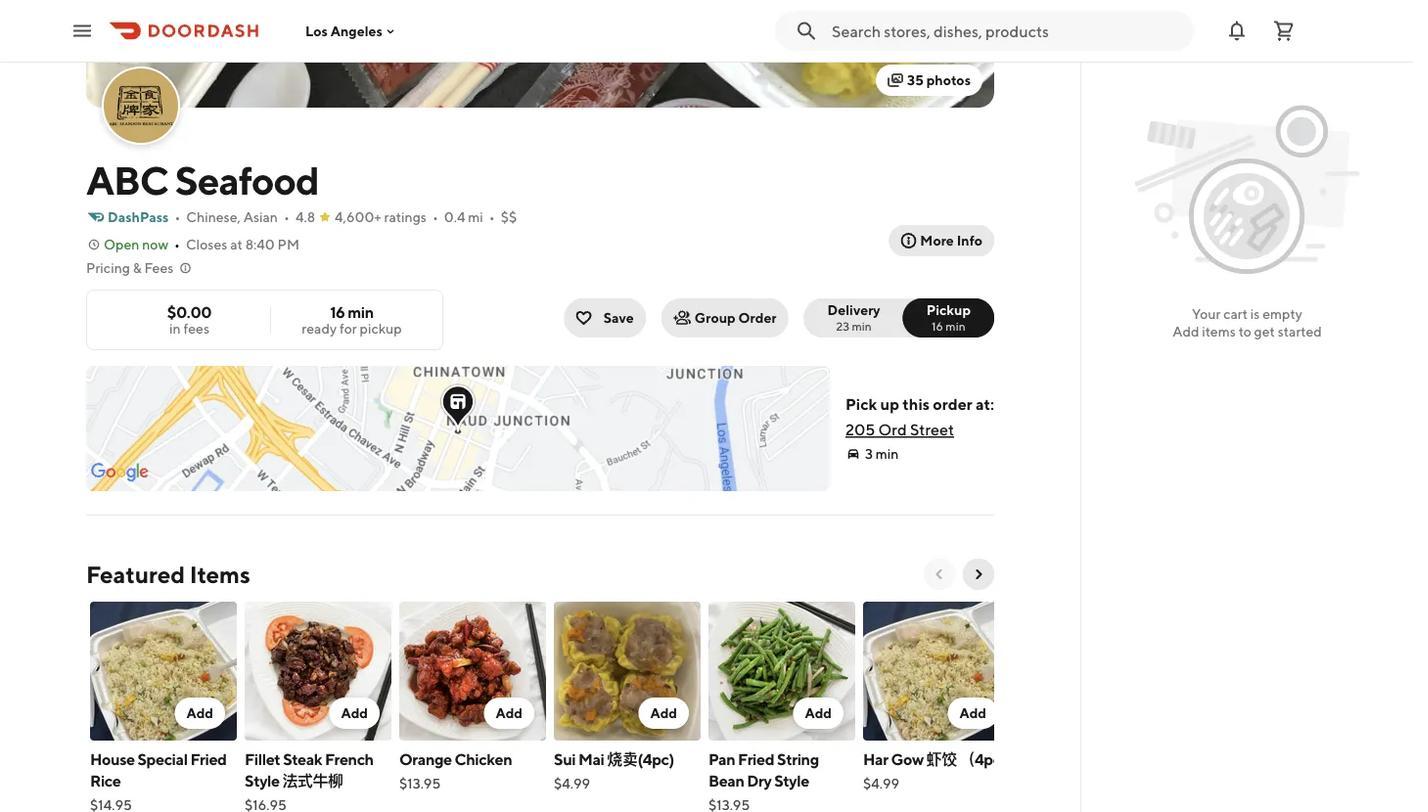 Task type: vqa. For each thing, say whether or not it's contained in the screenshot.
法式牛柳
yes



Task type: describe. For each thing, give the bounding box(es) containing it.
chinese, asian
[[186, 209, 278, 225]]

add button for orange chicken
[[484, 698, 534, 729]]

dashpass •
[[108, 209, 180, 225]]

min right 3
[[876, 446, 899, 462]]

more info
[[921, 232, 983, 249]]

empty
[[1263, 306, 1303, 322]]

style inside pan fried string bean dry style
[[774, 772, 809, 790]]

add button for har gow 虾饺 （4pc)
[[948, 698, 998, 729]]

los angeles
[[305, 23, 383, 39]]

house special fried rice
[[90, 750, 227, 790]]

get
[[1255, 324, 1275, 340]]

your cart is empty add items to get started
[[1173, 306, 1322, 340]]

• left chinese,
[[175, 209, 180, 225]]

to
[[1239, 324, 1252, 340]]

$$
[[501, 209, 517, 225]]

featured
[[86, 560, 185, 588]]

• closes at 8:40 pm
[[174, 236, 300, 253]]

pickup
[[927, 302, 971, 318]]

more info button
[[889, 225, 995, 256]]

$0.00
[[167, 303, 212, 322]]

min inside pickup 16 min
[[946, 319, 966, 333]]

house
[[90, 750, 135, 769]]

fillet steak french style 法式牛柳
[[245, 750, 374, 790]]

35 photos
[[908, 72, 971, 88]]

delivery 23 min
[[828, 302, 881, 333]]

&
[[133, 260, 142, 276]]

closes
[[186, 236, 227, 253]]

your
[[1192, 306, 1221, 322]]

har
[[863, 750, 888, 769]]

dry
[[747, 772, 772, 790]]

add button for pan fried string bean dry style
[[793, 698, 844, 729]]

mai
[[579, 750, 605, 769]]

$0.00 in fees
[[167, 303, 212, 337]]

mi
[[468, 209, 483, 225]]

虾饺
[[927, 750, 957, 769]]

Store search: begin typing to search for stores available on DoorDash text field
[[832, 20, 1182, 42]]

pricing & fees
[[86, 260, 174, 276]]

order methods option group
[[804, 299, 995, 338]]

steak
[[283, 750, 322, 769]]

abc seafood
[[86, 157, 319, 203]]

started
[[1278, 324, 1322, 340]]

previous button of carousel image
[[932, 567, 948, 582]]

is
[[1251, 306, 1260, 322]]

add for fillet steak french style 法式牛柳
[[341, 705, 368, 721]]

abc
[[86, 157, 168, 203]]

los angeles button
[[305, 23, 398, 39]]

pickup
[[360, 321, 402, 337]]

french
[[325, 750, 374, 769]]

add for orange chicken
[[496, 705, 523, 721]]

pm
[[278, 236, 300, 253]]

4,600+
[[335, 209, 381, 225]]

fillet steak french style 法式牛柳 image
[[245, 602, 392, 741]]

ready
[[302, 321, 337, 337]]

save button
[[565, 299, 646, 338]]

16 inside 16 min ready for pickup
[[330, 303, 345, 322]]

• left 4.8
[[284, 209, 290, 225]]

rice
[[90, 772, 121, 790]]

add button for sui mai 烧卖(4pc)
[[639, 698, 689, 729]]

$13.95
[[399, 776, 441, 792]]

add inside your cart is empty add items to get started
[[1173, 324, 1200, 340]]

fees
[[144, 260, 174, 276]]

• right mi at top
[[489, 209, 495, 225]]

gow
[[891, 750, 924, 769]]

fillet
[[245, 750, 280, 769]]

add button for house special fried rice
[[175, 698, 225, 729]]

for
[[340, 321, 357, 337]]

photos
[[927, 72, 971, 88]]

seafood
[[175, 157, 319, 203]]

pricing
[[86, 260, 130, 276]]

• left the 0.4
[[433, 209, 438, 225]]

items
[[1202, 324, 1236, 340]]

4.8
[[295, 209, 315, 225]]

items
[[190, 560, 250, 588]]

pick up this order at: 205 ord street
[[846, 395, 995, 439]]

orange
[[399, 750, 452, 769]]

in
[[169, 321, 181, 337]]

angeles
[[331, 23, 383, 39]]

open menu image
[[70, 19, 94, 43]]

map region
[[37, 137, 1040, 638]]

at:
[[976, 395, 995, 414]]

style inside fillet steak french style 法式牛柳
[[245, 772, 280, 790]]

add for pan fried string bean dry style
[[805, 705, 832, 721]]

save
[[604, 310, 634, 326]]

chinese,
[[186, 209, 241, 225]]

烧卖(4pc)
[[607, 750, 674, 769]]

sui mai 烧卖(4pc) image
[[554, 602, 701, 741]]

add for sui mai 烧卖(4pc)
[[650, 705, 677, 721]]



Task type: locate. For each thing, give the bounding box(es) containing it.
$4.99 inside har gow 虾饺 （4pc) $4.99
[[863, 776, 900, 792]]

add up french at the bottom left of the page
[[341, 705, 368, 721]]

1 horizontal spatial 16
[[932, 319, 944, 333]]

pan fried string bean dry style
[[709, 750, 819, 790]]

group order button
[[662, 299, 789, 338]]

fried
[[190, 750, 227, 769], [738, 750, 774, 769]]

orange chicken image
[[399, 602, 546, 741]]

5 add button from the left
[[793, 698, 844, 729]]

205 ord street link
[[846, 420, 954, 439]]

None radio
[[804, 299, 916, 338], [903, 299, 995, 338], [804, 299, 916, 338], [903, 299, 995, 338]]

4 add button from the left
[[639, 698, 689, 729]]

1 horizontal spatial $4.99
[[863, 776, 900, 792]]

add
[[1173, 324, 1200, 340], [186, 705, 213, 721], [341, 705, 368, 721], [496, 705, 523, 721], [650, 705, 677, 721], [805, 705, 832, 721], [960, 705, 987, 721]]

16 min ready for pickup
[[302, 303, 402, 337]]

add down the your
[[1173, 324, 1200, 340]]

$4.99 down har
[[863, 776, 900, 792]]

min down pickup
[[946, 319, 966, 333]]

3
[[865, 446, 873, 462]]

fried up dry
[[738, 750, 774, 769]]

$4.99
[[554, 776, 590, 792], [863, 776, 900, 792]]

min down delivery
[[852, 319, 872, 333]]

1 horizontal spatial style
[[774, 772, 809, 790]]

1 $4.99 from the left
[[554, 776, 590, 792]]

1 style from the left
[[245, 772, 280, 790]]

har gow 虾饺 （4pc) $4.99
[[863, 750, 1006, 792]]

8:40
[[245, 236, 275, 253]]

（4pc)
[[960, 750, 1006, 769]]

chicken
[[455, 750, 512, 769]]

2 fried from the left
[[738, 750, 774, 769]]

abc seafood image
[[104, 69, 178, 143]]

205
[[846, 420, 876, 439]]

add button up （4pc)
[[948, 698, 998, 729]]

16 down pickup
[[932, 319, 944, 333]]

asian
[[243, 209, 278, 225]]

0.4
[[444, 209, 465, 225]]

next button of carousel image
[[971, 567, 987, 582]]

3 add button from the left
[[484, 698, 534, 729]]

add button up 烧卖(4pc)
[[639, 698, 689, 729]]

order
[[739, 310, 777, 326]]

open now
[[104, 236, 168, 253]]

info
[[957, 232, 983, 249]]

1 fried from the left
[[190, 750, 227, 769]]

los
[[305, 23, 328, 39]]

featured items heading
[[86, 559, 250, 590]]

delivery
[[828, 302, 881, 318]]

special
[[138, 750, 188, 769]]

fees
[[183, 321, 209, 337]]

string
[[777, 750, 819, 769]]

min right ready
[[348, 303, 374, 322]]

pan fried string bean dry style image
[[709, 602, 856, 741]]

pan
[[709, 750, 735, 769]]

house special fried rice image
[[90, 602, 237, 741]]

6 add button from the left
[[948, 698, 998, 729]]

2 style from the left
[[774, 772, 809, 790]]

add button up 'string'
[[793, 698, 844, 729]]

style down 'string'
[[774, 772, 809, 790]]

order
[[933, 395, 973, 414]]

up
[[881, 395, 900, 414]]

featured items
[[86, 560, 250, 588]]

35
[[908, 72, 924, 88]]

har gow 虾饺 （4pc) image
[[863, 602, 1010, 741]]

0 horizontal spatial fried
[[190, 750, 227, 769]]

min inside delivery 23 min
[[852, 319, 872, 333]]

0.4 mi • $$
[[444, 209, 517, 225]]

min
[[348, 303, 374, 322], [852, 319, 872, 333], [946, 319, 966, 333], [876, 446, 899, 462]]

0 horizontal spatial style
[[245, 772, 280, 790]]

add up chicken
[[496, 705, 523, 721]]

add button up special
[[175, 698, 225, 729]]

orange chicken $13.95
[[399, 750, 512, 792]]

sui
[[554, 750, 576, 769]]

pricing & fees button
[[86, 258, 193, 278]]

add up 'string'
[[805, 705, 832, 721]]

sui mai 烧卖(4pc) $4.99
[[554, 750, 674, 792]]

group
[[695, 310, 736, 326]]

3 min
[[865, 446, 899, 462]]

1 horizontal spatial fried
[[738, 750, 774, 769]]

fried inside house special fried rice
[[190, 750, 227, 769]]

• right now
[[174, 236, 180, 253]]

fried right special
[[190, 750, 227, 769]]

1 add button from the left
[[175, 698, 225, 729]]

min inside 16 min ready for pickup
[[348, 303, 374, 322]]

4,600+ ratings •
[[335, 209, 438, 225]]

open
[[104, 236, 139, 253]]

16 left pickup
[[330, 303, 345, 322]]

now
[[142, 236, 168, 253]]

cart
[[1224, 306, 1248, 322]]

ratings
[[384, 209, 427, 225]]

法式牛柳
[[282, 772, 343, 790]]

bean
[[709, 772, 744, 790]]

powered by google image
[[91, 463, 149, 483]]

at
[[230, 236, 243, 253]]

$4.99 down "sui"
[[554, 776, 590, 792]]

0 items, open order cart image
[[1273, 19, 1296, 43]]

street
[[910, 420, 954, 439]]

•
[[175, 209, 180, 225], [284, 209, 290, 225], [433, 209, 438, 225], [489, 209, 495, 225], [174, 236, 180, 253]]

notification bell image
[[1226, 19, 1249, 43]]

style down 'fillet'
[[245, 772, 280, 790]]

0 horizontal spatial 16
[[330, 303, 345, 322]]

16 inside pickup 16 min
[[932, 319, 944, 333]]

2 $4.99 from the left
[[863, 776, 900, 792]]

add button up chicken
[[484, 698, 534, 729]]

23
[[836, 319, 850, 333]]

group order
[[695, 310, 777, 326]]

style
[[245, 772, 280, 790], [774, 772, 809, 790]]

add button for fillet steak french style 法式牛柳
[[329, 698, 380, 729]]

add up 烧卖(4pc)
[[650, 705, 677, 721]]

this
[[903, 395, 930, 414]]

dashpass
[[108, 209, 169, 225]]

35 photos button
[[876, 65, 983, 96]]

16
[[330, 303, 345, 322], [932, 319, 944, 333]]

2 add button from the left
[[329, 698, 380, 729]]

0 horizontal spatial $4.99
[[554, 776, 590, 792]]

$4.99 inside sui mai 烧卖(4pc) $4.99
[[554, 776, 590, 792]]

ord
[[879, 420, 907, 439]]

add for har gow 虾饺 （4pc)
[[960, 705, 987, 721]]

pick
[[846, 395, 877, 414]]

add up （4pc)
[[960, 705, 987, 721]]

add for house special fried rice
[[186, 705, 213, 721]]

add up special
[[186, 705, 213, 721]]

add button up french at the bottom left of the page
[[329, 698, 380, 729]]

fried inside pan fried string bean dry style
[[738, 750, 774, 769]]



